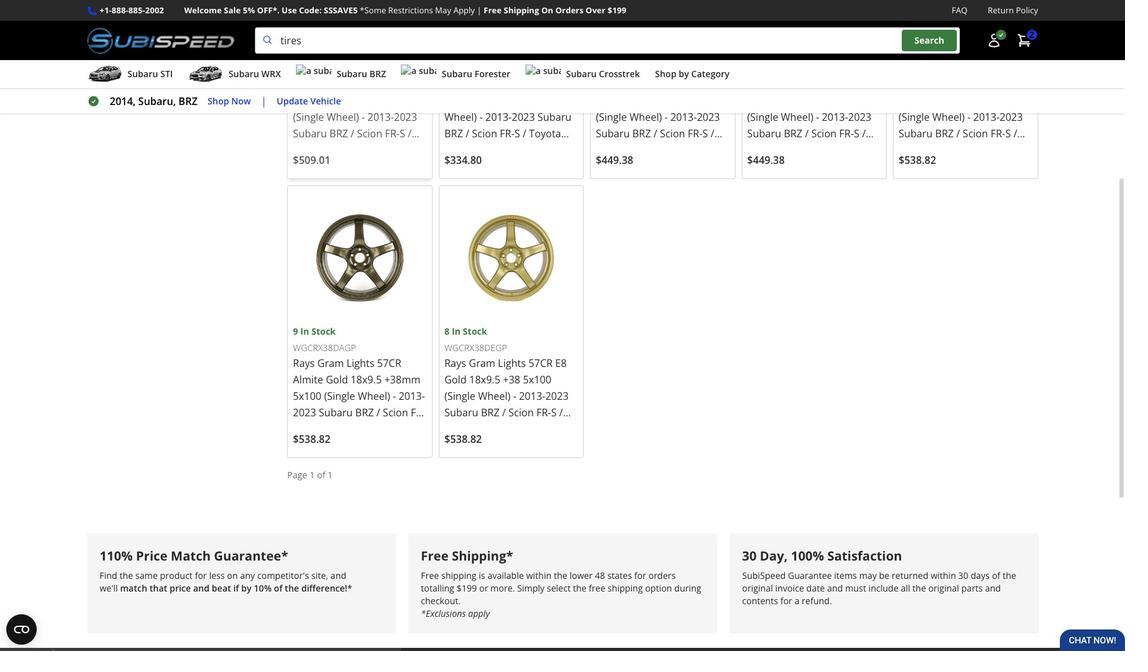 Task type: vqa. For each thing, say whether or not it's contained in the screenshot.
2020,
no



Task type: describe. For each thing, give the bounding box(es) containing it.
18x9.5 inside 9 in stock wgcrx38dagp rays gram lights 57cr almite gold 18x9.5 +38mm 5x100 (single wheel) - 2013- 2023 subaru brz / scion fr- s / toyota gr86 / 2014-2018 subaru forester
[[351, 373, 382, 387]]

2023 inside 21 in stock wgcrq38dgx rays gram lights 57cr gloss black 17x9 +38 5x100 (single wheel) - 2013-2023 subaru brz / scion fr-s / toyota gr86 / 2014-2018 subaru forester
[[697, 110, 720, 124]]

(single inside the '48 in stock wgcrx38dg2 rays gram lights 57cr gun blue ii 18x9.5 +38mm 5x100 (single wheel) - 2013-2023 subaru brz / scion fr-s / toyota gr86 / 2014-2018 subaru forester'
[[293, 110, 324, 124]]

gun
[[404, 77, 424, 91]]

8 in stock wgcrx38degp rays gram lights 57cr e8 gold 18x9.5 +38 5x100 (single wheel) - 2013-2023 subaru brz / scion fr-s / toyota gr86 / 2014-2018 subaru forester
[[445, 325, 569, 453]]

and inside find the same product for less on any competitor's site, and we'll
[[331, 569, 346, 581]]

page 1 of 1
[[287, 469, 333, 481]]

8
[[445, 325, 450, 337]]

2014- inside 9 in stock wgcrx38dagp rays gram lights 57cr almite gold 18x9.5 +38mm 5x100 (single wheel) - 2013- 2023 subaru brz / scion fr- s / toyota gr86 / 2014-2018 subaru forester
[[377, 422, 403, 436]]

0 vertical spatial of
[[317, 469, 325, 481]]

forester inside 13 in stock 3797908035bk enkei rpf1 matte black 17x9 +35 5x100 (single wheel) - 2013-2023 subaru brz / scion fr-s / toyota gr86 / 2014-2018 subaru forester
[[445, 159, 484, 173]]

shop for shop now
[[208, 95, 229, 107]]

forester inside 9 in stock wgcrx38dagp rays gram lights 57cr almite gold 18x9.5 +38mm 5x100 (single wheel) - 2013- 2023 subaru brz / scion fr- s / toyota gr86 / 2014-2018 subaru forester
[[330, 439, 369, 453]]

and down days
[[986, 582, 1001, 594]]

18x9.5 inside rays gram lights 57cr bronze 18x9.5 +38 5x100 (single wheel) - 2013-2023 subaru brz / scion fr-s / toyota gr86 / 2014-2018 subaru forester
[[935, 94, 966, 108]]

a subaru crosstrek thumbnail image image
[[526, 65, 561, 84]]

subaru wrx
[[229, 68, 281, 80]]

in right '29' on the top right of the page
[[912, 46, 920, 58]]

subaru crosstrek
[[566, 68, 640, 80]]

*some restrictions may apply | free shipping on orders over $199
[[360, 4, 627, 16]]

885-
[[128, 4, 145, 16]]

fr- inside the '48 in stock wgcrx38dg2 rays gram lights 57cr gun blue ii 18x9.5 +38mm 5x100 (single wheel) - 2013-2023 subaru brz / scion fr-s / toyota gr86 / 2014-2018 subaru forester'
[[385, 127, 400, 140]]

17x9 inside rays gram lights 57cr glass black 17x9 +38 5x100 (single wheel) - 2013-2023 subaru brz / scion fr-s / toyota gr86 / 2014-2018 subaru forester
[[803, 94, 826, 108]]

gr86 inside 8 in stock wgcrx38degp rays gram lights 57cr e8 gold 18x9.5 +38 5x100 (single wheel) - 2013-2023 subaru brz / scion fr-s / toyota gr86 / 2014-2018 subaru forester
[[479, 422, 505, 436]]

less
[[209, 569, 225, 581]]

stock for rays gram lights 57cr gloss black 17x9 +38 5x100 (single wheel) - 2013-2023 subaru brz / scion fr-s / toyota gr86 / 2014-2018 subaru forester
[[620, 46, 644, 58]]

may
[[860, 569, 877, 581]]

stock for rays gram lights 57cr gun blue ii 18x9.5 +38mm 5x100 (single wheel) - 2013-2023 subaru brz / scion fr-s / toyota gr86 / 2014-2018 subaru forester
[[317, 46, 341, 58]]

scion inside rays gram lights 57cr bronze 18x9.5 +38 5x100 (single wheel) - 2013-2023 subaru brz / scion fr-s / toyota gr86 / 2014-2018 subaru forester
[[963, 127, 988, 140]]

crosstrek
[[599, 68, 640, 80]]

+1-
[[100, 4, 112, 16]]

and left beat
[[193, 582, 210, 594]]

5x100 inside 13 in stock 3797908035bk enkei rpf1 matte black 17x9 +35 5x100 (single wheel) - 2013-2023 subaru brz / scion fr-s / toyota gr86 / 2014-2018 subaru forester
[[490, 94, 518, 108]]

s inside 21 in stock wgcrq38dgx rays gram lights 57cr gloss black 17x9 +38 5x100 (single wheel) - 2013-2023 subaru brz / scion fr-s / toyota gr86 / 2014-2018 subaru forester
[[703, 127, 708, 140]]

match
[[120, 582, 147, 594]]

subaru,
[[138, 94, 176, 108]]

(single inside rays gram lights 57cr bronze 18x9.5 +38 5x100 (single wheel) - 2013-2023 subaru brz / scion fr-s / toyota gr86 / 2014-2018 subaru forester
[[899, 110, 930, 124]]

a subaru wrx thumbnail image image
[[188, 65, 224, 84]]

on
[[227, 569, 238, 581]]

gram for rays gram lights 57cr gloss black 17x9 +38 5x100 (single wheel) - 2013-2023 subaru brz / scion fr-s / toyota gr86 / 2014-2018 subaru forester
[[621, 77, 647, 91]]

1 vertical spatial |
[[261, 94, 267, 108]]

0 vertical spatial 30
[[743, 547, 757, 564]]

price
[[136, 547, 168, 564]]

refund.
[[802, 595, 832, 607]]

match
[[171, 547, 211, 564]]

rays gram lights 57cr bronze 18x9.5 +38 5x100 (single wheel) - 2013-2023 subaru brz / scion fr-s / toyota gr86 / 2014-2018 subaru forester
[[899, 77, 1023, 173]]

brz inside rays gram lights 57cr bronze 18x9.5 +38 5x100 (single wheel) - 2013-2023 subaru brz / scion fr-s / toyota gr86 / 2014-2018 subaru forester
[[936, 127, 954, 140]]

2014- inside rays gram lights 57cr glass black 17x9 +38 5x100 (single wheel) - 2013-2023 subaru brz / scion fr-s / toyota gr86 / 2014-2018 subaru forester
[[816, 143, 843, 157]]

lights for rays gram lights 57cr gun blue ii 18x9.5 +38mm 5x100 (single wheel) - 2013-2023 subaru brz / scion fr-s / toyota gr86 / 2014-2018 subaru forester
[[347, 77, 375, 91]]

fr- inside 13 in stock 3797908035bk enkei rpf1 matte black 17x9 +35 5x100 (single wheel) - 2013-2023 subaru brz / scion fr-s / toyota gr86 / 2014-2018 subaru forester
[[500, 127, 515, 140]]

return policy link
[[988, 4, 1039, 17]]

wgcrx38dagp
[[293, 341, 356, 353]]

wgcrq38dgx
[[596, 62, 656, 74]]

2014- inside rays gram lights 57cr bronze 18x9.5 +38 5x100 (single wheel) - 2013-2023 subaru brz / scion fr-s / toyota gr86 / 2014-2018 subaru forester
[[968, 143, 994, 157]]

update
[[277, 95, 308, 107]]

brz inside 9 in stock wgcrx38dagp rays gram lights 57cr almite gold 18x9.5 +38mm 5x100 (single wheel) - 2013- 2023 subaru brz / scion fr- s / toyota gr86 / 2014-2018 subaru forester
[[355, 406, 374, 420]]

rays inside rays gram lights 57cr bronze 18x9.5 +38 5x100 (single wheel) - 2013-2023 subaru brz / scion fr-s / toyota gr86 / 2014-2018 subaru forester
[[899, 77, 921, 91]]

in for rays gram lights 57cr gloss black 17x9 +38 5x100 (single wheel) - 2013-2023 subaru brz / scion fr-s / toyota gr86 / 2014-2018 subaru forester
[[609, 46, 617, 58]]

product
[[160, 569, 193, 581]]

difference!*
[[301, 582, 352, 594]]

e8
[[556, 356, 567, 370]]

sti
[[160, 68, 173, 80]]

48 in stock wgcrx38dg2 rays gram lights 57cr gun blue ii 18x9.5 +38mm 5x100 (single wheel) - 2013-2023 subaru brz / scion fr-s / toyota gr86 / 2014-2018 subaru forester
[[293, 46, 426, 173]]

shop for shop by category
[[655, 68, 677, 80]]

1 vertical spatial 30
[[959, 569, 969, 581]]

rays for rays gram lights 57cr almite gold 18x9.5 +38mm 5x100 (single wheel) - 2013- 2023 subaru brz / scion fr- s / toyota gr86 / 2014-2018 subaru forester
[[293, 356, 315, 370]]

free shipping* free shipping is available within the lower 48 states for orders totalling $199 or more. simply select the free shipping option during checkout. *exclusions apply
[[421, 547, 702, 619]]

invoice
[[776, 582, 805, 594]]

black inside rays gram lights 57cr glass black 17x9 +38 5x100 (single wheel) - 2013-2023 subaru brz / scion fr-s / toyota gr86 / 2014-2018 subaru forester
[[775, 94, 800, 108]]

rays for rays gram lights 57cr gloss black 17x9 +38 5x100 (single wheel) - 2013-2023 subaru brz / scion fr-s / toyota gr86 / 2014-2018 subaru forester
[[596, 77, 618, 91]]

s inside 9 in stock wgcrx38dagp rays gram lights 57cr almite gold 18x9.5 +38mm 5x100 (single wheel) - 2013- 2023 subaru brz / scion fr- s / toyota gr86 / 2014-2018 subaru forester
[[293, 422, 299, 436]]

2014, subaru, brz
[[110, 94, 198, 108]]

- inside rays gram lights 57cr glass black 17x9 +38 5x100 (single wheel) - 2013-2023 subaru brz / scion fr-s / toyota gr86 / 2014-2018 subaru forester
[[816, 110, 820, 124]]

- inside rays gram lights 57cr bronze 18x9.5 +38 5x100 (single wheel) - 2013-2023 subaru brz / scion fr-s / toyota gr86 / 2014-2018 subaru forester
[[968, 110, 971, 124]]

match that price and beat if by 10% of the difference!*
[[120, 582, 352, 594]]

$199 inside free shipping* free shipping is available within the lower 48 states for orders totalling $199 or more. simply select the free shipping option during checkout. *exclusions apply
[[457, 582, 477, 594]]

5x100 inside 21 in stock wgcrq38dgx rays gram lights 57cr gloss black 17x9 +38 5x100 (single wheel) - 2013-2023 subaru brz / scion fr-s / toyota gr86 / 2014-2018 subaru forester
[[697, 94, 726, 108]]

subispeed logo image
[[87, 27, 234, 54]]

apply
[[454, 4, 475, 16]]

29
[[899, 46, 909, 58]]

lower
[[570, 569, 593, 581]]

5%
[[243, 4, 255, 16]]

blue
[[293, 94, 314, 108]]

contents
[[743, 595, 778, 607]]

bronze
[[899, 94, 933, 108]]

toyota inside 13 in stock 3797908035bk enkei rpf1 matte black 17x9 +35 5x100 (single wheel) - 2013-2023 subaru brz / scion fr-s / toyota gr86 / 2014-2018 subaru forester
[[529, 127, 561, 140]]

totalling
[[421, 582, 455, 594]]

rays gram lights 57cr gloss black 17x9 +38 5x100 (single wheel) - 2013-2023 subaru brz / scion fr-s / toyota gr86 / 2014-2018 subaru forester image
[[596, 0, 730, 46]]

fr- inside 9 in stock wgcrx38dagp rays gram lights 57cr almite gold 18x9.5 +38mm 5x100 (single wheel) - 2013- 2023 subaru brz / scion fr- s / toyota gr86 / 2014-2018 subaru forester
[[411, 406, 426, 420]]

2013- inside rays gram lights 57cr glass black 17x9 +38 5x100 (single wheel) - 2013-2023 subaru brz / scion fr-s / toyota gr86 / 2014-2018 subaru forester
[[822, 110, 849, 124]]

shop now
[[208, 95, 251, 107]]

site,
[[311, 569, 328, 581]]

gr86 inside 9 in stock wgcrx38dagp rays gram lights 57cr almite gold 18x9.5 +38mm 5x100 (single wheel) - 2013- 2023 subaru brz / scion fr- s / toyota gr86 / 2014-2018 subaru forester
[[342, 422, 368, 436]]

0 vertical spatial $199
[[608, 4, 627, 16]]

gram for rays gram lights 57cr gun blue ii 18x9.5 +38mm 5x100 (single wheel) - 2013-2023 subaru brz / scion fr-s / toyota gr86 / 2014-2018 subaru forester
[[318, 77, 344, 91]]

lights inside rays gram lights 57cr bronze 18x9.5 +38 5x100 (single wheel) - 2013-2023 subaru brz / scion fr-s / toyota gr86 / 2014-2018 subaru forester
[[953, 77, 981, 91]]

a
[[795, 595, 800, 607]]

all
[[901, 582, 911, 594]]

2018 inside rays gram lights 57cr bronze 18x9.5 +38 5x100 (single wheel) - 2013-2023 subaru brz / scion fr-s / toyota gr86 / 2014-2018 subaru forester
[[994, 143, 1018, 157]]

2013- inside the '48 in stock wgcrx38dg2 rays gram lights 57cr gun blue ii 18x9.5 +38mm 5x100 (single wheel) - 2013-2023 subaru brz / scion fr-s / toyota gr86 / 2014-2018 subaru forester'
[[368, 110, 394, 124]]

1 vertical spatial free
[[421, 547, 449, 564]]

57cr inside rays gram lights 57cr bronze 18x9.5 +38 5x100 (single wheel) - 2013-2023 subaru brz / scion fr-s / toyota gr86 / 2014-2018 subaru forester
[[983, 77, 1007, 91]]

48 inside the '48 in stock wgcrx38dg2 rays gram lights 57cr gun blue ii 18x9.5 +38mm 5x100 (single wheel) - 2013-2023 subaru brz / scion fr-s / toyota gr86 / 2014-2018 subaru forester'
[[293, 46, 303, 58]]

simply
[[517, 582, 545, 594]]

3797908035bk
[[445, 62, 506, 74]]

the down lower
[[573, 582, 587, 594]]

lights inside rays gram lights 57cr glass black 17x9 +38 5x100 (single wheel) - 2013-2023 subaru brz / scion fr-s / toyota gr86 / 2014-2018 subaru forester
[[801, 77, 829, 91]]

be
[[880, 569, 890, 581]]

$538.82 for rays gram lights 57cr e8 gold 18x9.5 +38 5x100 (single wheel) - 2013-2023 subaru brz / scion fr-s / toyota gr86 / 2014-2018 subaru forester
[[445, 432, 482, 446]]

shop by category button
[[655, 63, 730, 88]]

fr- inside rays gram lights 57cr glass black 17x9 +38 5x100 (single wheel) - 2013-2023 subaru brz / scion fr-s / toyota gr86 / 2014-2018 subaru forester
[[840, 127, 854, 140]]

57cr for rays gram lights 57cr almite gold 18x9.5 +38mm 5x100 (single wheel) - 2013- 2023 subaru brz / scion fr- s / toyota gr86 / 2014-2018 subaru forester
[[377, 356, 401, 370]]

subaru brz button
[[296, 63, 386, 88]]

wheel) inside 21 in stock wgcrq38dgx rays gram lights 57cr gloss black 17x9 +38 5x100 (single wheel) - 2013-2023 subaru brz / scion fr-s / toyota gr86 / 2014-2018 subaru forester
[[630, 110, 662, 124]]

wheel) inside rays gram lights 57cr glass black 17x9 +38 5x100 (single wheel) - 2013-2023 subaru brz / scion fr-s / toyota gr86 / 2014-2018 subaru forester
[[781, 110, 814, 124]]

2023 inside 9 in stock wgcrx38dagp rays gram lights 57cr almite gold 18x9.5 +38mm 5x100 (single wheel) - 2013- 2023 subaru brz / scion fr- s / toyota gr86 / 2014-2018 subaru forester
[[293, 406, 316, 420]]

subaru forester
[[442, 68, 511, 80]]

s inside rays gram lights 57cr bronze 18x9.5 +38 5x100 (single wheel) - 2013-2023 subaru brz / scion fr-s / toyota gr86 / 2014-2018 subaru forester
[[1006, 127, 1011, 140]]

2013- inside 8 in stock wgcrx38degp rays gram lights 57cr e8 gold 18x9.5 +38 5x100 (single wheel) - 2013-2023 subaru brz / scion fr-s / toyota gr86 / 2014-2018 subaru forester
[[519, 389, 546, 403]]

lights for rays gram lights 57cr almite gold 18x9.5 +38mm 5x100 (single wheel) - 2013- 2023 subaru brz / scion fr- s / toyota gr86 / 2014-2018 subaru forester
[[347, 356, 375, 370]]

fr- inside 21 in stock wgcrq38dgx rays gram lights 57cr gloss black 17x9 +38 5x100 (single wheel) - 2013-2023 subaru brz / scion fr-s / toyota gr86 / 2014-2018 subaru forester
[[688, 127, 703, 140]]

beat
[[212, 582, 231, 594]]

brz inside the '48 in stock wgcrx38dg2 rays gram lights 57cr gun blue ii 18x9.5 +38mm 5x100 (single wheel) - 2013-2023 subaru brz / scion fr-s / toyota gr86 / 2014-2018 subaru forester'
[[330, 127, 348, 140]]

(single inside 8 in stock wgcrx38degp rays gram lights 57cr e8 gold 18x9.5 +38 5x100 (single wheel) - 2013-2023 subaru brz / scion fr-s / toyota gr86 / 2014-2018 subaru forester
[[445, 389, 476, 403]]

5x100 inside 9 in stock wgcrx38dagp rays gram lights 57cr almite gold 18x9.5 +38mm 5x100 (single wheel) - 2013- 2023 subaru brz / scion fr- s / toyota gr86 / 2014-2018 subaru forester
[[293, 389, 322, 403]]

faq
[[952, 4, 968, 16]]

+38 inside rays gram lights 57cr bronze 18x9.5 +38 5x100 (single wheel) - 2013-2023 subaru brz / scion fr-s / toyota gr86 / 2014-2018 subaru forester
[[969, 94, 986, 108]]

0 horizontal spatial of
[[274, 582, 283, 594]]

items
[[835, 569, 857, 581]]

free
[[589, 582, 606, 594]]

110%
[[100, 547, 133, 564]]

gram inside rays gram lights 57cr glass black 17x9 +38 5x100 (single wheel) - 2013-2023 subaru brz / scion fr-s / toyota gr86 / 2014-2018 subaru forester
[[772, 77, 799, 91]]

select
[[547, 582, 571, 594]]

wheel) inside 8 in stock wgcrx38degp rays gram lights 57cr e8 gold 18x9.5 +38 5x100 (single wheel) - 2013-2023 subaru brz / scion fr-s / toyota gr86 / 2014-2018 subaru forester
[[478, 389, 511, 403]]

welcome sale 5% off*. use code: sssave5
[[184, 4, 358, 16]]

$449.38 for rays gram lights 57cr gloss black 17x9 +38 5x100 (single wheel) - 2013-2023 subaru brz / scion fr-s / toyota gr86 / 2014-2018 subaru forester
[[596, 153, 634, 167]]

ii
[[317, 94, 322, 108]]

2023 inside rays gram lights 57cr glass black 17x9 +38 5x100 (single wheel) - 2013-2023 subaru brz / scion fr-s / toyota gr86 / 2014-2018 subaru forester
[[849, 110, 872, 124]]

rays for rays gram lights 57cr gun blue ii 18x9.5 +38mm 5x100 (single wheel) - 2013-2023 subaru brz / scion fr-s / toyota gr86 / 2014-2018 subaru forester
[[293, 77, 315, 91]]

2013- inside rays gram lights 57cr bronze 18x9.5 +38 5x100 (single wheel) - 2013-2023 subaru brz / scion fr-s / toyota gr86 / 2014-2018 subaru forester
[[974, 110, 1000, 124]]

find
[[100, 569, 117, 581]]

100%
[[791, 547, 824, 564]]

$538.82 for rays gram lights 57cr bronze 18x9.5 +38 5x100 (single wheel) - 2013-2023 subaru brz / scion fr-s / toyota gr86 / 2014-2018 subaru forester
[[899, 153, 937, 167]]

scion inside 21 in stock wgcrq38dgx rays gram lights 57cr gloss black 17x9 +38 5x100 (single wheel) - 2013-2023 subaru brz / scion fr-s / toyota gr86 / 2014-2018 subaru forester
[[660, 127, 685, 140]]

2023 inside 8 in stock wgcrx38degp rays gram lights 57cr e8 gold 18x9.5 +38 5x100 (single wheel) - 2013-2023 subaru brz / scion fr-s / toyota gr86 / 2014-2018 subaru forester
[[546, 389, 569, 403]]

57cr inside rays gram lights 57cr glass black 17x9 +38 5x100 (single wheel) - 2013-2023 subaru brz / scion fr-s / toyota gr86 / 2014-2018 subaru forester
[[832, 77, 856, 91]]

2018 inside 21 in stock wgcrq38dgx rays gram lights 57cr gloss black 17x9 +38 5x100 (single wheel) - 2013-2023 subaru brz / scion fr-s / toyota gr86 / 2014-2018 subaru forester
[[691, 143, 715, 157]]

option
[[645, 582, 672, 594]]

s inside 8 in stock wgcrx38degp rays gram lights 57cr e8 gold 18x9.5 +38 5x100 (single wheel) - 2013-2023 subaru brz / scion fr-s / toyota gr86 / 2014-2018 subaru forester
[[551, 406, 557, 420]]

faq link
[[952, 4, 968, 17]]

forester inside rays gram lights 57cr glass black 17x9 +38 5x100 (single wheel) - 2013-2023 subaru brz / scion fr-s / toyota gr86 / 2014-2018 subaru forester
[[784, 159, 824, 173]]

gr86 inside 13 in stock 3797908035bk enkei rpf1 matte black 17x9 +35 5x100 (single wheel) - 2013-2023 subaru brz / scion fr-s / toyota gr86 / 2014-2018 subaru forester
[[445, 143, 470, 157]]

2013- inside 13 in stock 3797908035bk enkei rpf1 matte black 17x9 +35 5x100 (single wheel) - 2013-2023 subaru brz / scion fr-s / toyota gr86 / 2014-2018 subaru forester
[[486, 110, 512, 124]]

subaru crosstrek button
[[526, 63, 640, 88]]

include
[[869, 582, 899, 594]]

forester inside 21 in stock wgcrq38dgx rays gram lights 57cr gloss black 17x9 +38 5x100 (single wheel) - 2013-2023 subaru brz / scion fr-s / toyota gr86 / 2014-2018 subaru forester
[[633, 159, 672, 173]]

the right all
[[913, 582, 927, 594]]

the down competitor's
[[285, 582, 299, 594]]

stock right 10
[[771, 46, 795, 58]]

forester inside 8 in stock wgcrx38degp rays gram lights 57cr e8 gold 18x9.5 +38 5x100 (single wheel) - 2013-2023 subaru brz / scion fr-s / toyota gr86 / 2014-2018 subaru forester
[[481, 439, 521, 453]]

21 in stock wgcrq38dgx rays gram lights 57cr gloss black 17x9 +38 5x100 (single wheel) - 2013-2023 subaru brz / scion fr-s / toyota gr86 / 2014-2018 subaru forester
[[596, 46, 726, 173]]

day,
[[760, 547, 788, 564]]

rpf1
[[473, 77, 496, 91]]

(single inside 13 in stock 3797908035bk enkei rpf1 matte black 17x9 +35 5x100 (single wheel) - 2013-2023 subaru brz / scion fr-s / toyota gr86 / 2014-2018 subaru forester
[[521, 94, 552, 108]]

orders
[[649, 569, 676, 581]]

2013- inside 9 in stock wgcrx38dagp rays gram lights 57cr almite gold 18x9.5 +38mm 5x100 (single wheel) - 2013- 2023 subaru brz / scion fr- s / toyota gr86 / 2014-2018 subaru forester
[[399, 389, 425, 403]]

restrictions
[[388, 4, 433, 16]]

+1-888-885-2002 link
[[100, 4, 164, 17]]

guarantee
[[788, 569, 832, 581]]

$538.82 for rays gram lights 57cr almite gold 18x9.5 +38mm 5x100 (single wheel) - 2013- 2023 subaru brz / scion fr- s / toyota gr86 / 2014-2018 subaru forester
[[293, 432, 331, 446]]

scion inside rays gram lights 57cr glass black 17x9 +38 5x100 (single wheel) - 2013-2023 subaru brz / scion fr-s / toyota gr86 / 2014-2018 subaru forester
[[812, 127, 837, 140]]

for inside find the same product for less on any competitor's site, and we'll
[[195, 569, 207, 581]]

18x9.5 inside 8 in stock wgcrx38degp rays gram lights 57cr e8 gold 18x9.5 +38 5x100 (single wheel) - 2013-2023 subaru brz / scion fr-s / toyota gr86 / 2014-2018 subaru forester
[[469, 373, 501, 387]]

57cr for rays gram lights 57cr gloss black 17x9 +38 5x100 (single wheel) - 2013-2023 subaru brz / scion fr-s / toyota gr86 / 2014-2018 subaru forester
[[680, 77, 704, 91]]

fr- inside 8 in stock wgcrx38degp rays gram lights 57cr e8 gold 18x9.5 +38 5x100 (single wheel) - 2013-2023 subaru brz / scion fr-s / toyota gr86 / 2014-2018 subaru forester
[[537, 406, 551, 420]]

18x9.5 inside the '48 in stock wgcrx38dg2 rays gram lights 57cr gun blue ii 18x9.5 +38mm 5x100 (single wheel) - 2013-2023 subaru brz / scion fr-s / toyota gr86 / 2014-2018 subaru forester'
[[325, 94, 356, 108]]

subaru inside 'dropdown button'
[[442, 68, 473, 80]]

category
[[692, 68, 730, 80]]

code:
[[299, 4, 322, 16]]

stock for enkei rpf1 matte black 17x9 +35 5x100 (single wheel) - 2013-2023 subaru brz / scion fr-s / toyota gr86 / 2014-2018 subaru forester
[[468, 46, 492, 58]]

gr86 inside 21 in stock wgcrq38dgx rays gram lights 57cr gloss black 17x9 +38 5x100 (single wheel) - 2013-2023 subaru brz / scion fr-s / toyota gr86 / 2014-2018 subaru forester
[[631, 143, 656, 157]]

button image
[[987, 33, 1002, 48]]

a subaru brz thumbnail image image
[[296, 65, 332, 84]]

same
[[135, 569, 158, 581]]

48 inside free shipping* free shipping is available within the lower 48 states for orders totalling $199 or more. simply select the free shipping option during checkout. *exclusions apply
[[595, 569, 605, 581]]

checkout.
[[421, 595, 461, 607]]

29 in stock
[[899, 46, 947, 58]]

2002
[[145, 4, 164, 16]]

2014,
[[110, 94, 136, 108]]

find the same product for less on any competitor's site, and we'll
[[100, 569, 346, 594]]

forester inside 'dropdown button'
[[475, 68, 511, 80]]



Task type: locate. For each thing, give the bounding box(es) containing it.
black right gloss
[[624, 94, 649, 108]]

gram down 'wgcrx38degp'
[[469, 356, 496, 370]]

1 horizontal spatial within
[[931, 569, 957, 581]]

for inside free shipping* free shipping is available within the lower 48 states for orders totalling $199 or more. simply select the free shipping option during checkout. *exclusions apply
[[635, 569, 647, 581]]

search input field
[[255, 27, 960, 54]]

rays inside 8 in stock wgcrx38degp rays gram lights 57cr e8 gold 18x9.5 +38 5x100 (single wheel) - 2013-2023 subaru brz / scion fr-s / toyota gr86 / 2014-2018 subaru forester
[[445, 356, 466, 370]]

0 horizontal spatial 30
[[743, 547, 757, 564]]

toyota inside the '48 in stock wgcrx38dg2 rays gram lights 57cr gun blue ii 18x9.5 +38mm 5x100 (single wheel) - 2013-2023 subaru brz / scion fr-s / toyota gr86 / 2014-2018 subaru forester'
[[293, 143, 325, 157]]

48 up "a subaru brz thumbnail image" on the top left of page
[[293, 46, 303, 58]]

+38 inside 8 in stock wgcrx38degp rays gram lights 57cr e8 gold 18x9.5 +38 5x100 (single wheel) - 2013-2023 subaru brz / scion fr-s / toyota gr86 / 2014-2018 subaru forester
[[503, 373, 521, 387]]

shop
[[655, 68, 677, 80], [208, 95, 229, 107]]

scion
[[357, 127, 383, 140], [472, 127, 497, 140], [660, 127, 685, 140], [812, 127, 837, 140], [963, 127, 988, 140], [383, 406, 408, 420], [509, 406, 534, 420]]

stock up 'wgcrx38degp'
[[463, 325, 487, 337]]

2 vertical spatial of
[[274, 582, 283, 594]]

any
[[240, 569, 255, 581]]

rays up glass
[[748, 77, 769, 91]]

in right 13
[[457, 46, 466, 58]]

rays inside 9 in stock wgcrx38dagp rays gram lights 57cr almite gold 18x9.5 +38mm 5x100 (single wheel) - 2013- 2023 subaru brz / scion fr- s / toyota gr86 / 2014-2018 subaru forester
[[293, 356, 315, 370]]

use
[[282, 4, 297, 16]]

rays gram lights 57cr almite gold 18x9.5 +38mm 5x100 (single wheel) - 2013-2023 subaru brz / scion fr-s / toyota gr86 / 2014-2018 subaru forester image
[[293, 191, 427, 325]]

1
[[310, 469, 315, 481], [328, 469, 333, 481]]

2018 inside 13 in stock 3797908035bk enkei rpf1 matte black 17x9 +35 5x100 (single wheel) - 2013-2023 subaru brz / scion fr-s / toyota gr86 / 2014-2018 subaru forester
[[505, 143, 528, 157]]

off*.
[[257, 4, 280, 16]]

and down items
[[828, 582, 843, 594]]

0 vertical spatial shipping
[[442, 569, 477, 581]]

$334.80
[[445, 153, 482, 167]]

0 horizontal spatial |
[[261, 94, 267, 108]]

2018 inside rays gram lights 57cr glass black 17x9 +38 5x100 (single wheel) - 2013-2023 subaru brz / scion fr-s / toyota gr86 / 2014-2018 subaru forester
[[843, 143, 866, 157]]

13 in stock 3797908035bk enkei rpf1 matte black 17x9 +35 5x100 (single wheel) - 2013-2023 subaru brz / scion fr-s / toyota gr86 / 2014-2018 subaru forester
[[445, 46, 572, 173]]

original
[[743, 582, 773, 594], [929, 582, 960, 594]]

gram down wgcrq38dgx
[[621, 77, 647, 91]]

stock right '29' on the top right of the page
[[923, 46, 947, 58]]

gram down wgcrx38dagp
[[318, 356, 344, 370]]

subaru forester button
[[401, 63, 511, 88]]

for right states
[[635, 569, 647, 581]]

brz inside rays gram lights 57cr glass black 17x9 +38 5x100 (single wheel) - 2013-2023 subaru brz / scion fr-s / toyota gr86 / 2014-2018 subaru forester
[[784, 127, 803, 140]]

black right matte
[[529, 77, 554, 91]]

(single down bronze
[[899, 110, 930, 124]]

a subaru forester thumbnail image image
[[401, 65, 437, 84]]

states
[[608, 569, 632, 581]]

stock up wgcrq38dgx
[[620, 46, 644, 58]]

1 original from the left
[[743, 582, 773, 594]]

57cr
[[377, 77, 401, 91], [680, 77, 704, 91], [832, 77, 856, 91], [983, 77, 1007, 91], [377, 356, 401, 370], [529, 356, 553, 370]]

rays up the blue
[[293, 77, 315, 91]]

0 horizontal spatial gold
[[326, 373, 348, 387]]

17x9 down shop by category dropdown button
[[652, 94, 675, 108]]

$449.38 down glass
[[748, 153, 785, 167]]

2014- inside 13 in stock 3797908035bk enkei rpf1 matte black 17x9 +35 5x100 (single wheel) - 2013-2023 subaru brz / scion fr-s / toyota gr86 / 2014-2018 subaru forester
[[479, 143, 505, 157]]

wheel) inside 13 in stock 3797908035bk enkei rpf1 matte black 17x9 +35 5x100 (single wheel) - 2013-2023 subaru brz / scion fr-s / toyota gr86 / 2014-2018 subaru forester
[[445, 110, 477, 124]]

lights down 'wgcrx38dg2'
[[347, 77, 375, 91]]

gr86 inside the '48 in stock wgcrx38dg2 rays gram lights 57cr gun blue ii 18x9.5 +38mm 5x100 (single wheel) - 2013-2023 subaru brz / scion fr-s / toyota gr86 / 2014-2018 subaru forester'
[[328, 143, 353, 157]]

17x9 down enkei
[[445, 94, 467, 108]]

0 vertical spatial +38mm
[[359, 94, 395, 108]]

18x9.5 down 'wgcrx38degp'
[[469, 373, 501, 387]]

lights inside 8 in stock wgcrx38degp rays gram lights 57cr e8 gold 18x9.5 +38 5x100 (single wheel) - 2013-2023 subaru brz / scion fr-s / toyota gr86 / 2014-2018 subaru forester
[[498, 356, 526, 370]]

toyota
[[529, 127, 561, 140], [293, 143, 325, 157], [596, 143, 628, 157], [748, 143, 780, 157], [899, 143, 931, 157], [308, 422, 340, 436], [445, 422, 477, 436]]

$449.38 down gloss
[[596, 153, 634, 167]]

s inside the '48 in stock wgcrx38dg2 rays gram lights 57cr gun blue ii 18x9.5 +38mm 5x100 (single wheel) - 2013-2023 subaru brz / scion fr-s / toyota gr86 / 2014-2018 subaru forester'
[[400, 127, 405, 140]]

orders
[[556, 4, 584, 16]]

black inside 21 in stock wgcrq38dgx rays gram lights 57cr gloss black 17x9 +38 5x100 (single wheel) - 2013-2023 subaru brz / scion fr-s / toyota gr86 / 2014-2018 subaru forester
[[624, 94, 649, 108]]

2014- inside 8 in stock wgcrx38degp rays gram lights 57cr e8 gold 18x9.5 +38 5x100 (single wheel) - 2013-2023 subaru brz / scion fr-s / toyota gr86 / 2014-2018 subaru forester
[[513, 422, 540, 436]]

scion inside 13 in stock 3797908035bk enkei rpf1 matte black 17x9 +35 5x100 (single wheel) - 2013-2023 subaru brz / scion fr-s / toyota gr86 / 2014-2018 subaru forester
[[472, 127, 497, 140]]

wheel) inside the '48 in stock wgcrx38dg2 rays gram lights 57cr gun blue ii 18x9.5 +38mm 5x100 (single wheel) - 2013-2023 subaru brz / scion fr-s / toyota gr86 / 2014-2018 subaru forester'
[[327, 110, 359, 124]]

1 horizontal spatial shop
[[655, 68, 677, 80]]

original left parts
[[929, 582, 960, 594]]

5x100 inside rays gram lights 57cr bronze 18x9.5 +38 5x100 (single wheel) - 2013-2023 subaru brz / scion fr-s / toyota gr86 / 2014-2018 subaru forester
[[989, 94, 1017, 108]]

toyota inside 21 in stock wgcrq38dgx rays gram lights 57cr gloss black 17x9 +38 5x100 (single wheel) - 2013-2023 subaru brz / scion fr-s / toyota gr86 / 2014-2018 subaru forester
[[596, 143, 628, 157]]

+35
[[470, 94, 487, 108]]

$199 left or
[[457, 582, 477, 594]]

57cr for rays gram lights 57cr e8 gold 18x9.5 +38 5x100 (single wheel) - 2013-2023 subaru brz / scion fr-s / toyota gr86 / 2014-2018 subaru forester
[[529, 356, 553, 370]]

$449.38
[[596, 153, 634, 167], [748, 153, 785, 167]]

wgcrx38dg2
[[293, 62, 351, 74]]

18x9.5
[[325, 94, 356, 108], [935, 94, 966, 108], [351, 373, 382, 387], [469, 373, 501, 387]]

1 within from the left
[[526, 569, 552, 581]]

2 gold from the left
[[445, 373, 467, 387]]

0 vertical spatial shop
[[655, 68, 677, 80]]

stock for rays gram lights 57cr almite gold 18x9.5 +38mm 5x100 (single wheel) - 2013- 2023 subaru brz / scion fr- s / toyota gr86 / 2014-2018 subaru forester
[[312, 325, 336, 337]]

9
[[293, 325, 298, 337]]

/
[[351, 127, 355, 140], [408, 127, 412, 140], [466, 127, 470, 140], [523, 127, 527, 140], [654, 127, 658, 140], [711, 127, 715, 140], [805, 127, 809, 140], [863, 127, 866, 140], [957, 127, 961, 140], [1014, 127, 1018, 140], [356, 143, 359, 157], [472, 143, 476, 157], [659, 143, 662, 157], [810, 143, 814, 157], [962, 143, 965, 157], [377, 406, 380, 420], [502, 406, 506, 420], [560, 406, 563, 420], [301, 422, 305, 436], [370, 422, 374, 436], [507, 422, 511, 436]]

lights inside 21 in stock wgcrq38dgx rays gram lights 57cr gloss black 17x9 +38 5x100 (single wheel) - 2013-2023 subaru brz / scion fr-s / toyota gr86 / 2014-2018 subaru forester
[[650, 77, 678, 91]]

2018
[[388, 143, 412, 157], [505, 143, 528, 157], [691, 143, 715, 157], [843, 143, 866, 157], [994, 143, 1018, 157], [403, 422, 426, 436], [540, 422, 563, 436]]

the
[[120, 569, 133, 581], [554, 569, 568, 581], [1003, 569, 1017, 581], [285, 582, 299, 594], [573, 582, 587, 594], [913, 582, 927, 594]]

2 horizontal spatial of
[[993, 569, 1001, 581]]

black right glass
[[775, 94, 800, 108]]

gold for rays gram lights 57cr almite gold 18x9.5 +38mm 5x100 (single wheel) - 2013- 2023 subaru brz / scion fr- s / toyota gr86 / 2014-2018 subaru forester
[[326, 373, 348, 387]]

1 vertical spatial $199
[[457, 582, 477, 594]]

2014-
[[362, 143, 388, 157], [479, 143, 505, 157], [665, 143, 691, 157], [816, 143, 843, 157], [968, 143, 994, 157], [377, 422, 403, 436], [513, 422, 540, 436]]

rays down 'wgcrx38degp'
[[445, 356, 466, 370]]

shop left now
[[208, 95, 229, 107]]

the up "match"
[[120, 569, 133, 581]]

2023 inside rays gram lights 57cr bronze 18x9.5 +38 5x100 (single wheel) - 2013-2023 subaru brz / scion fr-s / toyota gr86 / 2014-2018 subaru forester
[[1000, 110, 1023, 124]]

gram for rays gram lights 57cr e8 gold 18x9.5 +38 5x100 (single wheel) - 2013-2023 subaru brz / scion fr-s / toyota gr86 / 2014-2018 subaru forester
[[469, 356, 496, 370]]

in right 21
[[609, 46, 617, 58]]

by
[[679, 68, 689, 80], [241, 582, 252, 594]]

gr86 inside rays gram lights 57cr bronze 18x9.5 +38 5x100 (single wheel) - 2013-2023 subaru brz / scion fr-s / toyota gr86 / 2014-2018 subaru forester
[[934, 143, 959, 157]]

9 in stock wgcrx38dagp rays gram lights 57cr almite gold 18x9.5 +38mm 5x100 (single wheel) - 2013- 2023 subaru brz / scion fr- s / toyota gr86 / 2014-2018 subaru forester
[[293, 325, 426, 453]]

for left a
[[781, 595, 793, 607]]

1 horizontal spatial of
[[317, 469, 325, 481]]

gram for rays gram lights 57cr almite gold 18x9.5 +38mm 5x100 (single wheel) - 2013- 2023 subaru brz / scion fr- s / toyota gr86 / 2014-2018 subaru forester
[[318, 356, 344, 370]]

by right if
[[241, 582, 252, 594]]

may
[[435, 4, 451, 16]]

is
[[479, 569, 485, 581]]

0 horizontal spatial $199
[[457, 582, 477, 594]]

in for rays gram lights 57cr e8 gold 18x9.5 +38 5x100 (single wheel) - 2013-2023 subaru brz / scion fr-s / toyota gr86 / 2014-2018 subaru forester
[[452, 325, 461, 337]]

during
[[675, 582, 702, 594]]

lights down search button on the right top
[[953, 77, 981, 91]]

stock up 3797908035bk
[[468, 46, 492, 58]]

lights inside the '48 in stock wgcrx38dg2 rays gram lights 57cr gun blue ii 18x9.5 +38mm 5x100 (single wheel) - 2013-2023 subaru brz / scion fr-s / toyota gr86 / 2014-2018 subaru forester'
[[347, 77, 375, 91]]

30 up parts
[[959, 569, 969, 581]]

and up the difference!*
[[331, 569, 346, 581]]

48
[[293, 46, 303, 58], [595, 569, 605, 581]]

in inside 13 in stock 3797908035bk enkei rpf1 matte black 17x9 +35 5x100 (single wheel) - 2013-2023 subaru brz / scion fr-s / toyota gr86 / 2014-2018 subaru forester
[[457, 46, 466, 58]]

1 vertical spatial of
[[993, 569, 1001, 581]]

more.
[[491, 582, 515, 594]]

(single down wgcrx38dagp
[[324, 389, 355, 403]]

shop inside shop by category dropdown button
[[655, 68, 677, 80]]

price
[[170, 582, 191, 594]]

0 horizontal spatial shipping
[[442, 569, 477, 581]]

2 horizontal spatial 17x9
[[803, 94, 826, 108]]

2 1 from the left
[[328, 469, 333, 481]]

gr86 inside rays gram lights 57cr glass black 17x9 +38 5x100 (single wheel) - 2013-2023 subaru brz / scion fr-s / toyota gr86 / 2014-2018 subaru forester
[[782, 143, 808, 157]]

apply
[[468, 607, 490, 619]]

0 vertical spatial 48
[[293, 46, 303, 58]]

(single down the "a subaru crosstrek thumbnail image"
[[521, 94, 552, 108]]

rays for rays gram lights 57cr e8 gold 18x9.5 +38 5x100 (single wheel) - 2013-2023 subaru brz / scion fr-s / toyota gr86 / 2014-2018 subaru forester
[[445, 356, 466, 370]]

shop now link
[[208, 94, 251, 109]]

1 vertical spatial +38mm
[[385, 373, 421, 387]]

57cr inside 8 in stock wgcrx38degp rays gram lights 57cr e8 gold 18x9.5 +38 5x100 (single wheel) - 2013-2023 subaru brz / scion fr-s / toyota gr86 / 2014-2018 subaru forester
[[529, 356, 553, 370]]

57cr for rays gram lights 57cr gun blue ii 18x9.5 +38mm 5x100 (single wheel) - 2013-2023 subaru brz / scion fr-s / toyota gr86 / 2014-2018 subaru forester
[[377, 77, 401, 91]]

rays gram lights 57cr bronze 18x9.5 +38 5x100 (single wheel) - 2013-2023 subaru brz / scion fr-s / toyota gr86 / 2014-2018 subaru forester image
[[899, 0, 1033, 46]]

1 vertical spatial 48
[[595, 569, 605, 581]]

10
[[748, 46, 758, 58]]

for
[[195, 569, 207, 581], [635, 569, 647, 581], [781, 595, 793, 607]]

within inside free shipping* free shipping is available within the lower 48 states for orders totalling $199 or more. simply select the free shipping option during checkout. *exclusions apply
[[526, 569, 552, 581]]

gloss
[[596, 94, 622, 108]]

1 horizontal spatial 30
[[959, 569, 969, 581]]

1 horizontal spatial 1
[[328, 469, 333, 481]]

1 horizontal spatial 17x9
[[652, 94, 675, 108]]

stock up wgcrx38dagp
[[312, 325, 336, 337]]

open widget image
[[6, 614, 37, 645]]

1 gold from the left
[[326, 373, 348, 387]]

2023 inside 13 in stock 3797908035bk enkei rpf1 matte black 17x9 +35 5x100 (single wheel) - 2013-2023 subaru brz / scion fr-s / toyota gr86 / 2014-2018 subaru forester
[[512, 110, 535, 124]]

in up 'wgcrx38dg2'
[[306, 46, 314, 58]]

17x9 right glass
[[803, 94, 826, 108]]

18x9.5 right bronze
[[935, 94, 966, 108]]

shop inside shop now link
[[208, 95, 229, 107]]

(single down glass
[[748, 110, 779, 124]]

s inside 13 in stock 3797908035bk enkei rpf1 matte black 17x9 +35 5x100 (single wheel) - 2013-2023 subaru brz / scion fr-s / toyota gr86 / 2014-2018 subaru forester
[[515, 127, 520, 140]]

rays up bronze
[[899, 77, 921, 91]]

within inside '30 day, 100% satisfaction subispeed guarantee items may be returned within 30 days of the original invoice date and must include all the original parts and contents for a refund.'
[[931, 569, 957, 581]]

rays gram lights 57cr gun blue ii 18x9.5 +38mm 5x100 (single wheel) - 2013-2023 subaru brz / scion fr-s / toyota gr86 / 2014-2018 subaru forester image
[[293, 0, 427, 46]]

by inside dropdown button
[[679, 68, 689, 80]]

- inside 21 in stock wgcrq38dgx rays gram lights 57cr gloss black 17x9 +38 5x100 (single wheel) - 2013-2023 subaru brz / scion fr-s / toyota gr86 / 2014-2018 subaru forester
[[665, 110, 668, 124]]

shop by category
[[655, 68, 730, 80]]

1 1 from the left
[[310, 469, 315, 481]]

of inside '30 day, 100% satisfaction subispeed guarantee items may be returned within 30 days of the original invoice date and must include all the original parts and contents for a refund.'
[[993, 569, 1001, 581]]

gram inside 8 in stock wgcrx38degp rays gram lights 57cr e8 gold 18x9.5 +38 5x100 (single wheel) - 2013-2023 subaru brz / scion fr-s / toyota gr86 / 2014-2018 subaru forester
[[469, 356, 496, 370]]

30 up "subispeed"
[[743, 547, 757, 564]]

wheel) inside 9 in stock wgcrx38dagp rays gram lights 57cr almite gold 18x9.5 +38mm 5x100 (single wheel) - 2013- 2023 subaru brz / scion fr- s / toyota gr86 / 2014-2018 subaru forester
[[358, 389, 390, 403]]

rays up almite
[[293, 356, 315, 370]]

enkei rpf1 matte black 17x9 +35 5x100 (single wheel) - 2013-2023 subaru brz / scion fr-s / toyota gr86 / 2014-2018 subaru forester image
[[445, 0, 578, 46]]

17x9 inside 13 in stock 3797908035bk enkei rpf1 matte black 17x9 +35 5x100 (single wheel) - 2013-2023 subaru brz / scion fr-s / toyota gr86 / 2014-2018 subaru forester
[[445, 94, 467, 108]]

the up select
[[554, 569, 568, 581]]

lights inside 9 in stock wgcrx38dagp rays gram lights 57cr almite gold 18x9.5 +38mm 5x100 (single wheel) - 2013- 2023 subaru brz / scion fr- s / toyota gr86 / 2014-2018 subaru forester
[[347, 356, 375, 370]]

of
[[317, 469, 325, 481], [993, 569, 1001, 581], [274, 582, 283, 594]]

0 vertical spatial |
[[477, 4, 482, 16]]

0 horizontal spatial within
[[526, 569, 552, 581]]

toyota inside rays gram lights 57cr glass black 17x9 +38 5x100 (single wheel) - 2013-2023 subaru brz / scion fr-s / toyota gr86 / 2014-2018 subaru forester
[[748, 143, 780, 157]]

0 horizontal spatial $538.82
[[293, 432, 331, 446]]

1 horizontal spatial shipping
[[608, 582, 643, 594]]

gold down 'wgcrx38degp'
[[445, 373, 467, 387]]

by left category
[[679, 68, 689, 80]]

a subaru sti thumbnail image image
[[87, 65, 122, 84]]

57cr inside 21 in stock wgcrq38dgx rays gram lights 57cr gloss black 17x9 +38 5x100 (single wheel) - 2013-2023 subaru brz / scion fr-s / toyota gr86 / 2014-2018 subaru forester
[[680, 77, 704, 91]]

2 $449.38 from the left
[[748, 153, 785, 167]]

stock for rays gram lights 57cr e8 gold 18x9.5 +38 5x100 (single wheel) - 2013-2023 subaru brz / scion fr-s / toyota gr86 / 2014-2018 subaru forester
[[463, 325, 487, 337]]

1 17x9 from the left
[[445, 94, 467, 108]]

lights for rays gram lights 57cr e8 gold 18x9.5 +38 5x100 (single wheel) - 2013-2023 subaru brz / scion fr-s / toyota gr86 / 2014-2018 subaru forester
[[498, 356, 526, 370]]

1 horizontal spatial $199
[[608, 4, 627, 16]]

of right days
[[993, 569, 1001, 581]]

$199 right over
[[608, 4, 627, 16]]

page
[[287, 469, 307, 481]]

0 horizontal spatial 17x9
[[445, 94, 467, 108]]

in right 9
[[301, 325, 309, 337]]

| right apply
[[477, 4, 482, 16]]

original up contents
[[743, 582, 773, 594]]

policy
[[1016, 4, 1039, 16]]

on
[[542, 4, 553, 16]]

rays gram lights 57cr glass black 17x9 +38 5x100 (single wheel) - 2013-2023 subaru brz / scion fr-s / toyota gr86 / 2014-2018 subaru forester
[[748, 77, 877, 173]]

1 horizontal spatial black
[[624, 94, 649, 108]]

(single down update vehicle button
[[293, 110, 324, 124]]

0 vertical spatial by
[[679, 68, 689, 80]]

shipping down states
[[608, 582, 643, 594]]

stock inside 21 in stock wgcrq38dgx rays gram lights 57cr gloss black 17x9 +38 5x100 (single wheel) - 2013-2023 subaru brz / scion fr-s / toyota gr86 / 2014-2018 subaru forester
[[620, 46, 644, 58]]

2 horizontal spatial black
[[775, 94, 800, 108]]

or
[[479, 582, 488, 594]]

subaru sti button
[[87, 63, 173, 88]]

lights down rays gram lights 57cr glass black 17x9 +38 5x100 (single wheel) - 2013-2023 subaru brz / scion fr-s / toyota gr86 / 2014-2018 subaru forester image at the top of the page
[[801, 77, 829, 91]]

guarantee*
[[214, 547, 288, 564]]

shipping*
[[452, 547, 513, 564]]

in for enkei rpf1 matte black 17x9 +35 5x100 (single wheel) - 2013-2023 subaru brz / scion fr-s / toyota gr86 / 2014-2018 subaru forester
[[457, 46, 466, 58]]

shipping left is
[[442, 569, 477, 581]]

in inside 8 in stock wgcrx38degp rays gram lights 57cr e8 gold 18x9.5 +38 5x100 (single wheel) - 2013-2023 subaru brz / scion fr-s / toyota gr86 / 2014-2018 subaru forester
[[452, 325, 461, 337]]

$199
[[608, 4, 627, 16], [457, 582, 477, 594]]

+38 inside 21 in stock wgcrq38dgx rays gram lights 57cr gloss black 17x9 +38 5x100 (single wheel) - 2013-2023 subaru brz / scion fr-s / toyota gr86 / 2014-2018 subaru forester
[[677, 94, 695, 108]]

21
[[596, 46, 606, 58]]

enkei
[[445, 77, 470, 91]]

1 vertical spatial shop
[[208, 95, 229, 107]]

gold for rays gram lights 57cr e8 gold 18x9.5 +38 5x100 (single wheel) - 2013-2023 subaru brz / scion fr-s / toyota gr86 / 2014-2018 subaru forester
[[445, 373, 467, 387]]

2 within from the left
[[931, 569, 957, 581]]

0 horizontal spatial original
[[743, 582, 773, 594]]

1 horizontal spatial |
[[477, 4, 482, 16]]

0 horizontal spatial 1
[[310, 469, 315, 481]]

3 17x9 from the left
[[803, 94, 826, 108]]

(single inside rays gram lights 57cr glass black 17x9 +38 5x100 (single wheel) - 2013-2023 subaru brz / scion fr-s / toyota gr86 / 2014-2018 subaru forester
[[748, 110, 779, 124]]

within up simply
[[526, 569, 552, 581]]

30 day, 100% satisfaction subispeed guarantee items may be returned within 30 days of the original invoice date and must include all the original parts and contents for a refund.
[[743, 547, 1017, 607]]

scion inside the '48 in stock wgcrx38dg2 rays gram lights 57cr gun blue ii 18x9.5 +38mm 5x100 (single wheel) - 2013-2023 subaru brz / scion fr-s / toyota gr86 / 2014-2018 subaru forester'
[[357, 127, 383, 140]]

lights down 'wgcrx38degp'
[[498, 356, 526, 370]]

+38mm inside 9 in stock wgcrx38dagp rays gram lights 57cr almite gold 18x9.5 +38mm 5x100 (single wheel) - 2013- 2023 subaru brz / scion fr- s / toyota gr86 / 2014-2018 subaru forester
[[385, 373, 421, 387]]

subispeed
[[743, 569, 786, 581]]

sssave5
[[324, 4, 358, 16]]

brz inside 13 in stock 3797908035bk enkei rpf1 matte black 17x9 +35 5x100 (single wheel) - 2013-2023 subaru brz / scion fr-s / toyota gr86 / 2014-2018 subaru forester
[[445, 127, 463, 140]]

shipping
[[442, 569, 477, 581], [608, 582, 643, 594]]

stock up 'wgcrx38dg2'
[[317, 46, 341, 58]]

1 $449.38 from the left
[[596, 153, 634, 167]]

toyota inside 8 in stock wgcrx38degp rays gram lights 57cr e8 gold 18x9.5 +38 5x100 (single wheel) - 2013-2023 subaru brz / scion fr-s / toyota gr86 / 2014-2018 subaru forester
[[445, 422, 477, 436]]

in right 8
[[452, 325, 461, 337]]

2 button
[[1011, 28, 1039, 53]]

0 horizontal spatial 48
[[293, 46, 303, 58]]

0 horizontal spatial shop
[[208, 95, 229, 107]]

gram up bronze
[[924, 77, 950, 91]]

almite
[[293, 373, 323, 387]]

stock inside 13 in stock 3797908035bk enkei rpf1 matte black 17x9 +35 5x100 (single wheel) - 2013-2023 subaru brz / scion fr-s / toyota gr86 / 2014-2018 subaru forester
[[468, 46, 492, 58]]

rays inside the '48 in stock wgcrx38dg2 rays gram lights 57cr gun blue ii 18x9.5 +38mm 5x100 (single wheel) - 2013-2023 subaru brz / scion fr-s / toyota gr86 / 2014-2018 subaru forester'
[[293, 77, 315, 91]]

$538.82
[[899, 153, 937, 167], [293, 432, 331, 446], [445, 432, 482, 446]]

forester inside rays gram lights 57cr bronze 18x9.5 +38 5x100 (single wheel) - 2013-2023 subaru brz / scion fr-s / toyota gr86 / 2014-2018 subaru forester
[[936, 159, 975, 173]]

18x9.5 down wgcrx38dagp
[[351, 373, 382, 387]]

stock inside the '48 in stock wgcrx38dg2 rays gram lights 57cr gun blue ii 18x9.5 +38mm 5x100 (single wheel) - 2013-2023 subaru brz / scion fr-s / toyota gr86 / 2014-2018 subaru forester'
[[317, 46, 341, 58]]

rays gram lights 57cr e8 gold 18x9.5 +38 5x100 (single wheel) - 2013-2023 subaru brz / scion fr-s / toyota gr86 / 2014-2018 subaru forester image
[[445, 191, 578, 325]]

of down competitor's
[[274, 582, 283, 594]]

1 horizontal spatial gold
[[445, 373, 467, 387]]

toyota inside rays gram lights 57cr bronze 18x9.5 +38 5x100 (single wheel) - 2013-2023 subaru brz / scion fr-s / toyota gr86 / 2014-2018 subaru forester
[[899, 143, 931, 157]]

in for rays gram lights 57cr gun blue ii 18x9.5 +38mm 5x100 (single wheel) - 2013-2023 subaru brz / scion fr-s / toyota gr86 / 2014-2018 subaru forester
[[306, 46, 314, 58]]

of right page
[[317, 469, 325, 481]]

(single inside 21 in stock wgcrq38dgx rays gram lights 57cr gloss black 17x9 +38 5x100 (single wheel) - 2013-2023 subaru brz / scion fr-s / toyota gr86 / 2014-2018 subaru forester
[[596, 110, 627, 124]]

scion inside 9 in stock wgcrx38dagp rays gram lights 57cr almite gold 18x9.5 +38mm 5x100 (single wheel) - 2013- 2023 subaru brz / scion fr- s / toyota gr86 / 2014-2018 subaru forester
[[383, 406, 408, 420]]

gram inside 21 in stock wgcrq38dgx rays gram lights 57cr gloss black 17x9 +38 5x100 (single wheel) - 2013-2023 subaru brz / scion fr-s / toyota gr86 / 2014-2018 subaru forester
[[621, 77, 647, 91]]

rays inside rays gram lights 57cr glass black 17x9 +38 5x100 (single wheel) - 2013-2023 subaru brz / scion fr-s / toyota gr86 / 2014-2018 subaru forester
[[748, 77, 769, 91]]

10 in stock
[[748, 46, 795, 58]]

date
[[807, 582, 825, 594]]

1 horizontal spatial by
[[679, 68, 689, 80]]

rays up gloss
[[596, 77, 618, 91]]

$449.38 for rays gram lights 57cr glass black 17x9 +38 5x100 (single wheel) - 2013-2023 subaru brz / scion fr-s / toyota gr86 / 2014-2018 subaru forester
[[748, 153, 785, 167]]

gram up vehicle
[[318, 77, 344, 91]]

for left 'less'
[[195, 569, 207, 581]]

black
[[529, 77, 554, 91], [624, 94, 649, 108], [775, 94, 800, 108]]

in right 10
[[760, 46, 769, 58]]

18x9.5 right ii
[[325, 94, 356, 108]]

2 vertical spatial free
[[421, 569, 439, 581]]

1 horizontal spatial $449.38
[[748, 153, 785, 167]]

0 horizontal spatial for
[[195, 569, 207, 581]]

0 horizontal spatial $449.38
[[596, 153, 634, 167]]

gold right almite
[[326, 373, 348, 387]]

1 horizontal spatial original
[[929, 582, 960, 594]]

1 horizontal spatial for
[[635, 569, 647, 581]]

gram up glass
[[772, 77, 799, 91]]

1 horizontal spatial 48
[[595, 569, 605, 581]]

2 original from the left
[[929, 582, 960, 594]]

(single inside 9 in stock wgcrx38dagp rays gram lights 57cr almite gold 18x9.5 +38mm 5x100 (single wheel) - 2013- 2023 subaru brz / scion fr- s / toyota gr86 / 2014-2018 subaru forester
[[324, 389, 355, 403]]

2 17x9 from the left
[[652, 94, 675, 108]]

2 horizontal spatial for
[[781, 595, 793, 607]]

48 up free
[[595, 569, 605, 581]]

(single down gloss
[[596, 110, 627, 124]]

in for rays gram lights 57cr almite gold 18x9.5 +38mm 5x100 (single wheel) - 2013- 2023 subaru brz / scion fr- s / toyota gr86 / 2014-2018 subaru forester
[[301, 325, 309, 337]]

2014- inside 21 in stock wgcrq38dgx rays gram lights 57cr gloss black 17x9 +38 5x100 (single wheel) - 2013-2023 subaru brz / scion fr-s / toyota gr86 / 2014-2018 subaru forester
[[665, 143, 691, 157]]

2013- inside 21 in stock wgcrq38dgx rays gram lights 57cr gloss black 17x9 +38 5x100 (single wheel) - 2013-2023 subaru brz / scion fr-s / toyota gr86 / 2014-2018 subaru forester
[[671, 110, 697, 124]]

the right days
[[1003, 569, 1017, 581]]

5x100 inside rays gram lights 57cr glass black 17x9 +38 5x100 (single wheel) - 2013-2023 subaru brz / scion fr-s / toyota gr86 / 2014-2018 subaru forester
[[848, 94, 877, 108]]

rays gram lights 57cr glass black 17x9 +38 5x100 (single wheel) - 2013-2023 subaru brz / scion fr-s / toyota gr86 / 2014-2018 subaru forester image
[[748, 0, 881, 46]]

2018 inside 8 in stock wgcrx38degp rays gram lights 57cr e8 gold 18x9.5 +38 5x100 (single wheel) - 2013-2023 subaru brz / scion fr-s / toyota gr86 / 2014-2018 subaru forester
[[540, 422, 563, 436]]

gram inside rays gram lights 57cr bronze 18x9.5 +38 5x100 (single wheel) - 2013-2023 subaru brz / scion fr-s / toyota gr86 / 2014-2018 subaru forester
[[924, 77, 950, 91]]

in inside 9 in stock wgcrx38dagp rays gram lights 57cr almite gold 18x9.5 +38mm 5x100 (single wheel) - 2013- 2023 subaru brz / scion fr- s / toyota gr86 / 2014-2018 subaru forester
[[301, 325, 309, 337]]

2018 inside 9 in stock wgcrx38dagp rays gram lights 57cr almite gold 18x9.5 +38mm 5x100 (single wheel) - 2013- 2023 subaru brz / scion fr- s / toyota gr86 / 2014-2018 subaru forester
[[403, 422, 426, 436]]

| right now
[[261, 94, 267, 108]]

the inside find the same product for less on any competitor's site, and we'll
[[120, 569, 133, 581]]

shop left category
[[655, 68, 677, 80]]

30
[[743, 547, 757, 564], [959, 569, 969, 581]]

scion inside 8 in stock wgcrx38degp rays gram lights 57cr e8 gold 18x9.5 +38 5x100 (single wheel) - 2013-2023 subaru brz / scion fr-s / toyota gr86 / 2014-2018 subaru forester
[[509, 406, 534, 420]]

1 horizontal spatial $538.82
[[445, 432, 482, 446]]

within right returned
[[931, 569, 957, 581]]

5x100 inside the '48 in stock wgcrx38dg2 rays gram lights 57cr gun blue ii 18x9.5 +38mm 5x100 (single wheel) - 2013-2023 subaru brz / scion fr-s / toyota gr86 / 2014-2018 subaru forester'
[[398, 94, 426, 108]]

+38mm
[[359, 94, 395, 108], [385, 373, 421, 387]]

black inside 13 in stock 3797908035bk enkei rpf1 matte black 17x9 +35 5x100 (single wheel) - 2013-2023 subaru brz / scion fr-s / toyota gr86 / 2014-2018 subaru forester
[[529, 77, 554, 91]]

0 vertical spatial free
[[484, 4, 502, 16]]

*some
[[360, 4, 386, 16]]

update vehicle
[[277, 95, 341, 107]]

s
[[400, 127, 405, 140], [515, 127, 520, 140], [703, 127, 708, 140], [854, 127, 860, 140], [1006, 127, 1011, 140], [551, 406, 557, 420], [293, 422, 299, 436]]

888-
[[112, 4, 128, 16]]

subaru brz
[[337, 68, 386, 80]]

- inside 9 in stock wgcrx38dagp rays gram lights 57cr almite gold 18x9.5 +38mm 5x100 (single wheel) - 2013- 2023 subaru brz / scion fr- s / toyota gr86 / 2014-2018 subaru forester
[[393, 389, 396, 403]]

(single down 'wgcrx38degp'
[[445, 389, 476, 403]]

2014- inside the '48 in stock wgcrx38dg2 rays gram lights 57cr gun blue ii 18x9.5 +38mm 5x100 (single wheel) - 2013-2023 subaru brz / scion fr-s / toyota gr86 / 2014-2018 subaru forester'
[[362, 143, 388, 157]]

search button
[[902, 30, 957, 51]]

1 vertical spatial by
[[241, 582, 252, 594]]

lights down wgcrq38dgx
[[650, 77, 678, 91]]

1 vertical spatial shipping
[[608, 582, 643, 594]]

2 horizontal spatial $538.82
[[899, 153, 937, 167]]

lights for rays gram lights 57cr gloss black 17x9 +38 5x100 (single wheel) - 2013-2023 subaru brz / scion fr-s / toyota gr86 / 2014-2018 subaru forester
[[650, 77, 678, 91]]

0 horizontal spatial by
[[241, 582, 252, 594]]

0 horizontal spatial black
[[529, 77, 554, 91]]

rays inside 21 in stock wgcrq38dgx rays gram lights 57cr gloss black 17x9 +38 5x100 (single wheel) - 2013-2023 subaru brz / scion fr-s / toyota gr86 / 2014-2018 subaru forester
[[596, 77, 618, 91]]

lights down wgcrx38dagp
[[347, 356, 375, 370]]

5x100
[[398, 94, 426, 108], [490, 94, 518, 108], [697, 94, 726, 108], [848, 94, 877, 108], [989, 94, 1017, 108], [523, 373, 552, 387], [293, 389, 322, 403]]

110% price match guarantee*
[[100, 547, 288, 564]]



